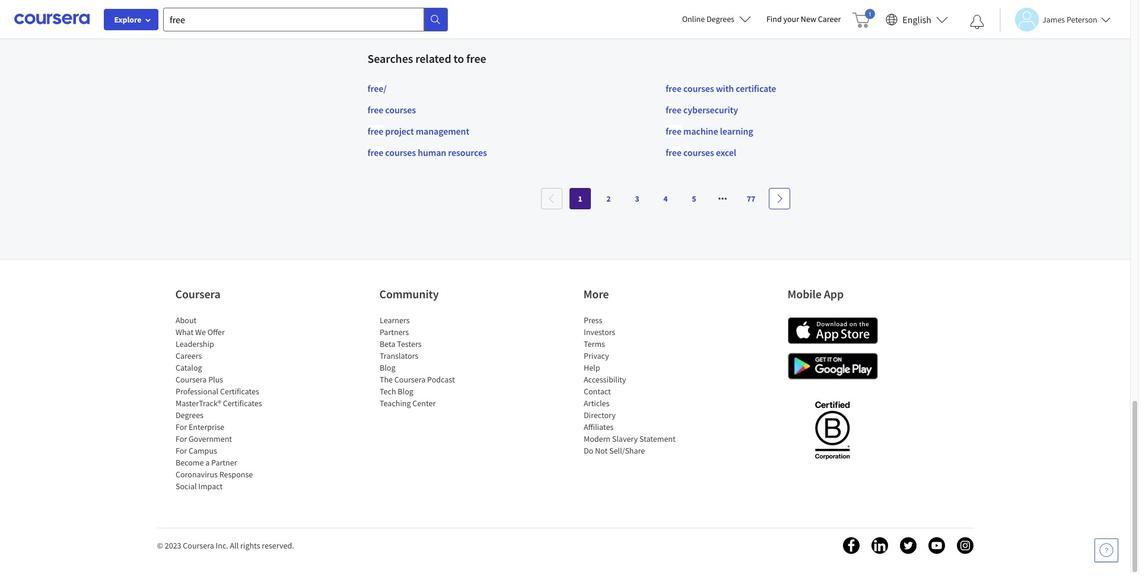 Task type: vqa. For each thing, say whether or not it's contained in the screenshot.


Task type: locate. For each thing, give the bounding box(es) containing it.
0 vertical spatial blog
[[380, 362, 395, 373]]

related
[[415, 51, 451, 66]]

contact link
[[584, 386, 611, 397]]

shopping cart: 1 item image
[[853, 9, 876, 28]]

tech
[[380, 386, 396, 397]]

hidden pages image
[[718, 194, 728, 203]]

certificate
[[736, 82, 776, 94]]

1 button
[[570, 188, 591, 209]]

courses for free courses human resources
[[385, 146, 416, 158]]

courses down project
[[385, 146, 416, 158]]

teaching center link
[[380, 398, 435, 409]]

blog
[[380, 362, 395, 373], [397, 386, 413, 397]]

learners
[[380, 315, 410, 326]]

catalog link
[[175, 362, 202, 373]]

free courses human resources
[[368, 146, 487, 158]]

articles
[[584, 398, 609, 409]]

logo of certified b corporation image
[[808, 394, 857, 466]]

degrees down mastertrack®
[[175, 410, 203, 421]]

become
[[175, 457, 203, 468]]

free cybersecurity
[[666, 104, 738, 116]]

© 2023 coursera inc. all rights reserved.
[[157, 540, 294, 551]]

2023
[[165, 540, 181, 551]]

1 for from the top
[[175, 422, 187, 432]]

list containing press
[[584, 314, 685, 457]]

coursera instagram image
[[957, 538, 974, 554]]

project
[[385, 125, 414, 137]]

press investors terms privacy help accessibility contact articles directory affiliates modern slavery statement do not sell/share
[[584, 315, 675, 456]]

james peterson button
[[1000, 7, 1111, 31]]

coursera left inc.
[[183, 540, 214, 551]]

contact
[[584, 386, 611, 397]]

online
[[682, 14, 705, 24]]

free down free machine learning
[[666, 146, 682, 158]]

affiliates link
[[584, 422, 613, 432]]

the
[[380, 374, 393, 385]]

show more
[[166, 9, 211, 21]]

free for free courses with certificate
[[666, 82, 682, 94]]

2 vertical spatial for
[[175, 446, 187, 456]]

list for coursera
[[175, 314, 276, 492]]

campus
[[188, 446, 217, 456]]

free up free courses
[[368, 82, 383, 94]]

beta
[[380, 339, 395, 349]]

about what we offer leadership careers catalog coursera plus professional certificates mastertrack® certificates degrees for enterprise for government for campus become a partner coronavirus response social impact
[[175, 315, 262, 492]]

excel
[[716, 146, 736, 158]]

list containing learners
[[380, 314, 480, 409]]

courses up free cybersecurity
[[684, 82, 714, 94]]

courses up project
[[385, 104, 416, 116]]

free courses excel
[[666, 146, 736, 158]]

investors
[[584, 327, 615, 338]]

searches
[[368, 51, 413, 66]]

modern
[[584, 434, 610, 444]]

77 button
[[741, 188, 762, 209]]

certificates
[[220, 386, 259, 397], [223, 398, 262, 409]]

0 vertical spatial degrees
[[707, 14, 735, 24]]

free left cybersecurity
[[666, 104, 682, 116]]

james peterson
[[1043, 14, 1098, 25]]

list for community
[[380, 314, 480, 409]]

go to next page image
[[775, 194, 785, 203]]

translators link
[[380, 351, 418, 361]]

for up become
[[175, 446, 187, 456]]

with
[[716, 82, 734, 94]]

3 list from the left
[[584, 314, 685, 457]]

1 horizontal spatial blog
[[397, 386, 413, 397]]

coursera facebook image
[[843, 538, 860, 554]]

0 vertical spatial for
[[175, 422, 187, 432]]

press link
[[584, 315, 602, 326]]

1 vertical spatial degrees
[[175, 410, 203, 421]]

free machine learning
[[666, 125, 753, 137]]

0 horizontal spatial list
[[175, 314, 276, 492]]

list containing about
[[175, 314, 276, 492]]

courses
[[684, 82, 714, 94], [385, 104, 416, 116], [385, 146, 416, 158], [684, 146, 714, 158]]

What do you want to learn? text field
[[163, 7, 424, 31]]

accessibility link
[[584, 374, 626, 385]]

coursera youtube image
[[928, 538, 945, 554]]

learners link
[[380, 315, 410, 326]]

1 vertical spatial for
[[175, 434, 187, 444]]

coursera up tech blog link
[[394, 374, 425, 385]]

0 horizontal spatial degrees
[[175, 410, 203, 421]]

2 horizontal spatial list
[[584, 314, 685, 457]]

1 list from the left
[[175, 314, 276, 492]]

partners
[[380, 327, 409, 338]]

testers
[[397, 339, 421, 349]]

5 button
[[684, 188, 705, 209]]

become a partner link
[[175, 457, 237, 468]]

5
[[692, 193, 696, 204]]

leadership link
[[175, 339, 214, 349]]

1 horizontal spatial degrees
[[707, 14, 735, 24]]

press
[[584, 315, 602, 326]]

human
[[418, 146, 446, 158]]

government
[[188, 434, 232, 444]]

blog up teaching center link
[[397, 386, 413, 397]]

2 list from the left
[[380, 314, 480, 409]]

social
[[175, 481, 196, 492]]

social impact link
[[175, 481, 222, 492]]

None search field
[[163, 7, 448, 31]]

we
[[195, 327, 206, 338]]

free left project
[[368, 125, 383, 137]]

show notifications image
[[970, 15, 985, 29]]

degrees right online
[[707, 14, 735, 24]]

terms link
[[584, 339, 605, 349]]

partners link
[[380, 327, 409, 338]]

app
[[824, 286, 844, 301]]

slavery
[[612, 434, 638, 444]]

certificates down professional certificates link
[[223, 398, 262, 409]]

for up for campus link
[[175, 434, 187, 444]]

courses down machine
[[684, 146, 714, 158]]

for government link
[[175, 434, 232, 444]]

mastertrack®
[[175, 398, 221, 409]]

explore button
[[104, 9, 158, 30]]

free down free /
[[368, 104, 383, 116]]

free for free /
[[368, 82, 383, 94]]

coursera inside about what we offer leadership careers catalog coursera plus professional certificates mastertrack® certificates degrees for enterprise for government for campus become a partner coronavirus response social impact
[[175, 374, 206, 385]]

3
[[635, 193, 640, 204]]

help center image
[[1100, 544, 1114, 558]]

mobile
[[788, 286, 822, 301]]

reserved.
[[262, 540, 294, 551]]

©
[[157, 540, 163, 551]]

courses for free courses excel
[[684, 146, 714, 158]]

not
[[595, 446, 607, 456]]

courses for free courses
[[385, 104, 416, 116]]

free /
[[368, 82, 387, 94]]

certificates up mastertrack® certificates link
[[220, 386, 259, 397]]

for down degrees link
[[175, 422, 187, 432]]

terms
[[584, 339, 605, 349]]

find
[[767, 14, 782, 24]]

blog up the
[[380, 362, 395, 373]]

careers link
[[175, 351, 202, 361]]

explore
[[114, 14, 142, 25]]

3 button
[[627, 188, 648, 209]]

free up free cybersecurity
[[666, 82, 682, 94]]

the coursera podcast link
[[380, 374, 455, 385]]

articles link
[[584, 398, 609, 409]]

1 horizontal spatial list
[[380, 314, 480, 409]]

rights
[[240, 540, 260, 551]]

free down free courses
[[368, 146, 383, 158]]

list
[[175, 314, 276, 492], [380, 314, 480, 409], [584, 314, 685, 457]]

sell/share
[[609, 446, 645, 456]]

get it on google play image
[[788, 353, 878, 380]]

coursera twitter image
[[900, 538, 917, 554]]

0 vertical spatial certificates
[[220, 386, 259, 397]]

coursera down catalog "link"
[[175, 374, 206, 385]]

center
[[412, 398, 435, 409]]

free left machine
[[666, 125, 682, 137]]

3 for from the top
[[175, 446, 187, 456]]



Task type: describe. For each thing, give the bounding box(es) containing it.
free for free courses excel
[[666, 146, 682, 158]]

affiliates
[[584, 422, 613, 432]]

free for free courses
[[368, 104, 383, 116]]

4
[[664, 193, 668, 204]]

free courses
[[368, 104, 416, 116]]

careers
[[175, 351, 202, 361]]

learning
[[720, 125, 753, 137]]

modern slavery statement link
[[584, 434, 675, 444]]

beta testers link
[[380, 339, 421, 349]]

2 for from the top
[[175, 434, 187, 444]]

1
[[578, 193, 583, 204]]

coursera up the about
[[175, 286, 221, 301]]

online degrees
[[682, 14, 735, 24]]

online degrees button
[[673, 6, 761, 32]]

coursera image
[[14, 10, 90, 29]]

free for free courses human resources
[[368, 146, 383, 158]]

for enterprise link
[[175, 422, 224, 432]]

1 vertical spatial certificates
[[223, 398, 262, 409]]

offer
[[207, 327, 224, 338]]

find your new career link
[[761, 12, 847, 27]]

more
[[191, 9, 211, 21]]

help
[[584, 362, 600, 373]]

about
[[175, 315, 196, 326]]

a
[[205, 457, 209, 468]]

response
[[219, 469, 253, 480]]

blog link
[[380, 362, 395, 373]]

tech blog link
[[380, 386, 413, 397]]

find your new career
[[767, 14, 841, 24]]

searches related to free
[[368, 51, 486, 66]]

resources
[[448, 146, 487, 158]]

coronavirus
[[175, 469, 217, 480]]

community
[[380, 286, 439, 301]]

0 horizontal spatial blog
[[380, 362, 395, 373]]

coursera inside learners partners beta testers translators blog the coursera podcast tech blog teaching center
[[394, 374, 425, 385]]

professional certificates link
[[175, 386, 259, 397]]

inc.
[[216, 540, 228, 551]]

courses for free courses with certificate
[[684, 82, 714, 94]]

list for more
[[584, 314, 685, 457]]

for campus link
[[175, 446, 217, 456]]

free project management
[[368, 125, 470, 137]]

english button
[[881, 0, 953, 39]]

show
[[166, 9, 189, 21]]

do
[[584, 446, 593, 456]]

degrees inside about what we offer leadership careers catalog coursera plus professional certificates mastertrack® certificates degrees for enterprise for government for campus become a partner coronavirus response social impact
[[175, 410, 203, 421]]

to
[[454, 51, 464, 66]]

about link
[[175, 315, 196, 326]]

privacy
[[584, 351, 609, 361]]

learners partners beta testers translators blog the coursera podcast tech blog teaching center
[[380, 315, 455, 409]]

leadership
[[175, 339, 214, 349]]

english
[[903, 13, 932, 25]]

privacy link
[[584, 351, 609, 361]]

free right to
[[466, 51, 486, 66]]

coursera linkedin image
[[871, 538, 888, 554]]

translators
[[380, 351, 418, 361]]

accessibility
[[584, 374, 626, 385]]

free for free cybersecurity
[[666, 104, 682, 116]]

peterson
[[1067, 14, 1098, 25]]

machine
[[684, 125, 718, 137]]

free for free project management
[[368, 125, 383, 137]]

directory
[[584, 410, 616, 421]]

show more button
[[166, 8, 211, 22]]

professional
[[175, 386, 218, 397]]

partner
[[211, 457, 237, 468]]

your
[[784, 14, 799, 24]]

do not sell/share link
[[584, 446, 645, 456]]

james
[[1043, 14, 1065, 25]]

free for free machine learning
[[666, 125, 682, 137]]

4 button
[[655, 188, 677, 209]]

management
[[416, 125, 470, 137]]

more
[[584, 286, 609, 301]]

77
[[747, 193, 756, 204]]

directory link
[[584, 410, 616, 421]]

what we offer link
[[175, 327, 224, 338]]

career
[[818, 14, 841, 24]]

statement
[[639, 434, 675, 444]]

plus
[[208, 374, 223, 385]]

help link
[[584, 362, 600, 373]]

investors link
[[584, 327, 615, 338]]

podcast
[[427, 374, 455, 385]]

download on the app store image
[[788, 317, 878, 344]]

mobile app
[[788, 286, 844, 301]]

all
[[230, 540, 239, 551]]

/
[[383, 82, 387, 94]]

degrees inside popup button
[[707, 14, 735, 24]]

cybersecurity
[[684, 104, 738, 116]]

1 vertical spatial blog
[[397, 386, 413, 397]]



